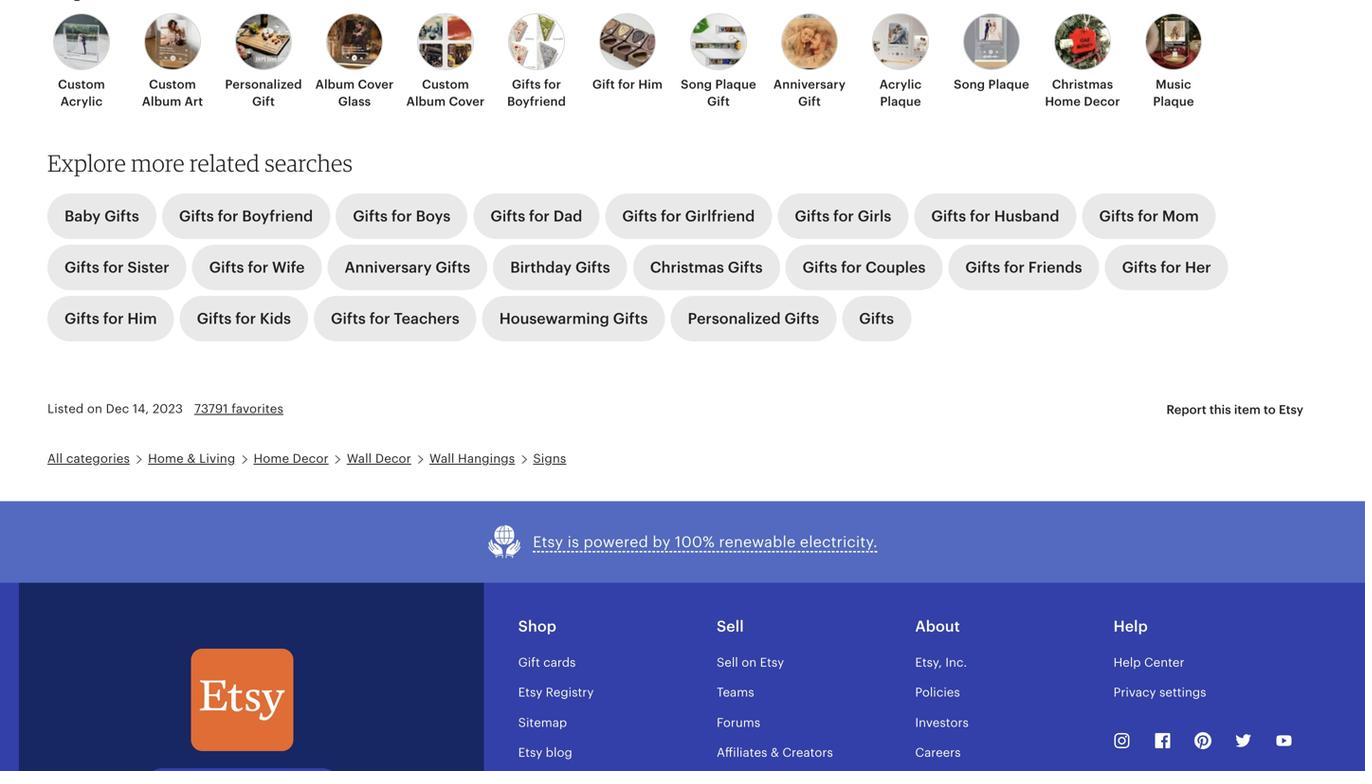 Task type: describe. For each thing, give the bounding box(es) containing it.
gifts for dad
[[491, 208, 583, 225]]

gifts inside "link"
[[1100, 208, 1135, 225]]

plaque for acrylic plaque
[[880, 94, 922, 109]]

sell on etsy
[[717, 655, 785, 670]]

baby gifts
[[64, 208, 139, 225]]

privacy
[[1114, 685, 1157, 700]]

for for the gifts for girls link
[[834, 208, 854, 225]]

for down related
[[218, 208, 238, 225]]

custom album art
[[142, 77, 203, 109]]

signs link
[[533, 451, 567, 466]]

birthday gifts
[[510, 259, 611, 276]]

custom acrylic
[[58, 77, 105, 109]]

forums link
[[717, 715, 761, 730]]

personalized gift
[[225, 77, 302, 109]]

housewarming gifts
[[500, 310, 648, 327]]

song plaque link
[[952, 13, 1032, 93]]

wall hangings
[[430, 451, 515, 466]]

forums
[[717, 715, 761, 730]]

acrylic inside custom acrylic
[[60, 94, 103, 109]]

0 horizontal spatial gifts for boyfriend
[[179, 208, 313, 225]]

custom for custom album cover
[[422, 77, 469, 91]]

for left song plaque gift at the top
[[618, 77, 636, 91]]

sitemap link
[[518, 715, 567, 730]]

0 vertical spatial acrylic
[[880, 77, 922, 91]]

gifts right kids
[[331, 310, 366, 327]]

home for home & living
[[148, 451, 184, 466]]

sell for sell on etsy
[[717, 655, 739, 670]]

song for song plaque gift
[[681, 77, 712, 91]]

gifts for boys
[[353, 208, 451, 225]]

0 vertical spatial boyfriend
[[507, 94, 566, 109]]

cover inside album cover glass
[[358, 77, 394, 91]]

for for gifts for dad "link"
[[529, 208, 550, 225]]

gifts for him link
[[47, 296, 174, 342]]

gifts for her
[[1123, 259, 1212, 276]]

custom for custom album art
[[149, 77, 196, 91]]

song for song plaque
[[954, 77, 986, 91]]

gifts up gifts for kids link
[[209, 259, 244, 276]]

anniversary for gift
[[774, 77, 846, 91]]

anniversary for gifts
[[345, 259, 432, 276]]

couples
[[866, 259, 926, 276]]

100%
[[675, 533, 715, 551]]

wall for wall decor
[[347, 451, 372, 466]]

all
[[47, 451, 63, 466]]

decor for wall decor
[[375, 451, 411, 466]]

shop
[[518, 618, 557, 635]]

anniversary gifts link
[[328, 245, 488, 290]]

sister
[[127, 259, 169, 276]]

gifts for couples
[[803, 259, 926, 276]]

for for gifts for mom "link" at the right
[[1138, 208, 1159, 225]]

personalized gifts link
[[671, 296, 837, 342]]

gifts for wife
[[209, 259, 305, 276]]

for for 'gifts for girlfriend' link
[[661, 208, 682, 225]]

personalized for gifts
[[688, 310, 781, 327]]

home inside christmas home decor
[[1045, 94, 1081, 109]]

gifts down gifts for mom "link" at the right
[[1123, 259, 1157, 276]]

& for creators
[[771, 745, 780, 760]]

album cover glass
[[315, 77, 394, 109]]

etsy is powered by 100% renewable electricity.
[[533, 533, 878, 551]]

gifts for girlfriend
[[622, 208, 755, 225]]

gifts for girlfriend link
[[605, 194, 772, 239]]

custom acrylic link
[[42, 13, 121, 110]]

signs
[[533, 451, 567, 466]]

gifts left girls
[[795, 208, 830, 225]]

help center
[[1114, 655, 1185, 670]]

investors
[[916, 715, 969, 730]]

gifts for husband
[[932, 208, 1060, 225]]

album cover glass link
[[315, 13, 395, 110]]

gifts right girls
[[932, 208, 967, 225]]

etsy,
[[916, 655, 943, 670]]

gifts for wife link
[[192, 245, 322, 290]]

careers
[[916, 745, 961, 760]]

listed on dec 14, 2023
[[47, 402, 183, 416]]

gifts down gifts for husband link
[[966, 259, 1001, 276]]

listed
[[47, 402, 84, 416]]

item
[[1235, 403, 1261, 417]]

searches
[[265, 149, 353, 177]]

etsy for etsy blog
[[518, 745, 543, 760]]

decor for home decor
[[293, 451, 329, 466]]

gifts left kids
[[197, 310, 232, 327]]

sell for sell
[[717, 618, 744, 635]]

gifts for sister
[[64, 259, 169, 276]]

him for gifts for him
[[127, 310, 157, 327]]

dec
[[106, 402, 129, 416]]

for for gifts for husband link
[[970, 208, 991, 225]]

album for custom album art
[[142, 94, 181, 109]]

gift for him
[[593, 77, 663, 91]]

song plaque gift link
[[679, 13, 759, 110]]

related
[[190, 149, 260, 177]]

christmas home decor
[[1045, 77, 1121, 109]]

personalized gift link
[[224, 13, 303, 110]]

home & living
[[148, 451, 235, 466]]

gifts right dad
[[622, 208, 657, 225]]

all categories link
[[47, 451, 130, 466]]

gifts left the gifts link
[[785, 310, 820, 327]]

gift inside personalized gift
[[252, 94, 275, 109]]

etsy registry link
[[518, 685, 594, 700]]

gifts for mom link
[[1083, 194, 1217, 239]]

explore more related searches
[[47, 149, 353, 177]]

gifts inside "link"
[[491, 208, 526, 225]]

girlfriend
[[685, 208, 755, 225]]

gifts inside 'link'
[[353, 208, 388, 225]]

acrylic plaque
[[880, 77, 922, 109]]

custom album art link
[[133, 13, 212, 110]]

husband
[[995, 208, 1060, 225]]

gifts for couples link
[[786, 245, 943, 290]]

etsy, inc. link
[[916, 655, 968, 670]]

0 vertical spatial gifts for boyfriend
[[507, 77, 566, 109]]

custom for custom acrylic
[[58, 77, 105, 91]]

etsy up forums link at the bottom right of page
[[760, 655, 785, 670]]

etsy, inc.
[[916, 655, 968, 670]]

73791 favorites
[[194, 402, 284, 416]]

gift inside song plaque gift
[[708, 94, 730, 109]]

73791 favorites link
[[194, 402, 284, 416]]

affiliates & creators
[[717, 745, 833, 760]]

etsy for etsy is powered by 100% renewable electricity.
[[533, 533, 564, 551]]

gifts down the gifts for sister on the left top of the page
[[64, 310, 99, 327]]

gifts down boys
[[436, 259, 471, 276]]

etsy right to
[[1279, 403, 1304, 417]]

her
[[1185, 259, 1212, 276]]

kids
[[260, 310, 291, 327]]

renewable
[[719, 533, 796, 551]]

anniversary gift
[[774, 77, 846, 109]]

careers link
[[916, 745, 961, 760]]

plaque for music plaque
[[1154, 94, 1195, 109]]

gifts for kids link
[[180, 296, 308, 342]]

gifts for teachers link
[[314, 296, 477, 342]]

73791
[[194, 402, 228, 416]]



Task type: locate. For each thing, give the bounding box(es) containing it.
1 vertical spatial acrylic
[[60, 94, 103, 109]]

on left dec
[[87, 402, 103, 416]]

2 wall from the left
[[430, 451, 455, 466]]

1 help from the top
[[1114, 618, 1148, 635]]

2 horizontal spatial album
[[407, 94, 446, 109]]

personalized
[[225, 77, 302, 91], [688, 310, 781, 327]]

album right glass
[[407, 94, 446, 109]]

help up privacy at the bottom of the page
[[1114, 655, 1142, 670]]

0 horizontal spatial wall
[[347, 451, 372, 466]]

gifts for mom
[[1100, 208, 1199, 225]]

housewarming gifts link
[[482, 296, 665, 342]]

help for help center
[[1114, 655, 1142, 670]]

etsy blog link
[[518, 745, 573, 760]]

gifts for girls
[[795, 208, 892, 225]]

1 vertical spatial help
[[1114, 655, 1142, 670]]

custom album cover link
[[406, 13, 486, 110]]

policies link
[[916, 685, 961, 700]]

1 horizontal spatial wall
[[430, 451, 455, 466]]

help for help
[[1114, 618, 1148, 635]]

1 horizontal spatial home
[[254, 451, 289, 466]]

wall left hangings
[[430, 451, 455, 466]]

1 wall from the left
[[347, 451, 372, 466]]

acrylic up the "explore"
[[60, 94, 103, 109]]

1 horizontal spatial decor
[[375, 451, 411, 466]]

album inside album cover glass
[[315, 77, 355, 91]]

0 vertical spatial personalized
[[225, 77, 302, 91]]

custom up art
[[149, 77, 196, 91]]

decor left wall hangings link
[[375, 451, 411, 466]]

music plaque link
[[1134, 13, 1214, 110]]

0 horizontal spatial anniversary
[[345, 259, 432, 276]]

for left teachers
[[370, 310, 390, 327]]

acrylic
[[880, 77, 922, 91], [60, 94, 103, 109]]

affiliates
[[717, 745, 768, 760]]

him down sister
[[127, 310, 157, 327]]

0 horizontal spatial cover
[[358, 77, 394, 91]]

cards
[[544, 655, 576, 670]]

baby gifts link
[[47, 194, 156, 239]]

gifts down explore more related searches
[[179, 208, 214, 225]]

etsy for etsy registry
[[518, 685, 543, 700]]

help up help center link on the bottom of page
[[1114, 618, 1148, 635]]

electricity.
[[800, 533, 878, 551]]

1 horizontal spatial anniversary
[[774, 77, 846, 91]]

for inside 'link'
[[392, 208, 412, 225]]

cover inside custom album cover
[[449, 94, 485, 109]]

custom inside custom album art
[[149, 77, 196, 91]]

1 vertical spatial on
[[742, 655, 757, 670]]

christmas right song plaque
[[1052, 77, 1114, 91]]

gifts for boyfriend link right custom album cover link
[[497, 13, 577, 110]]

1 vertical spatial christmas
[[650, 259, 725, 276]]

0 horizontal spatial acrylic
[[60, 94, 103, 109]]

& left creators
[[771, 745, 780, 760]]

etsy left blog
[[518, 745, 543, 760]]

gift cards
[[518, 655, 576, 670]]

for left sister
[[103, 259, 124, 276]]

0 horizontal spatial christmas
[[650, 259, 725, 276]]

2 horizontal spatial home
[[1045, 94, 1081, 109]]

gifts for boyfriend up gifts for wife
[[179, 208, 313, 225]]

1 vertical spatial sell
[[717, 655, 739, 670]]

3 custom from the left
[[422, 77, 469, 91]]

powered
[[584, 533, 649, 551]]

plaque left anniversary gift
[[716, 77, 757, 91]]

personalized for gift
[[225, 77, 302, 91]]

0 vertical spatial him
[[639, 77, 663, 91]]

gifts for him
[[64, 310, 157, 327]]

cover
[[358, 77, 394, 91], [449, 94, 485, 109]]

gifts up personalized gifts link
[[728, 259, 763, 276]]

1 vertical spatial boyfriend
[[242, 208, 313, 225]]

on for sell
[[742, 655, 757, 670]]

1 vertical spatial cover
[[449, 94, 485, 109]]

investors link
[[916, 715, 969, 730]]

1 horizontal spatial album
[[315, 77, 355, 91]]

custom right album cover glass
[[422, 77, 469, 91]]

plaque for song plaque gift
[[716, 77, 757, 91]]

christmas gifts
[[650, 259, 763, 276]]

boyfriend up wife
[[242, 208, 313, 225]]

glass
[[338, 94, 371, 109]]

2 help from the top
[[1114, 655, 1142, 670]]

1 sell from the top
[[717, 618, 744, 635]]

gift cards link
[[518, 655, 576, 670]]

teams link
[[717, 685, 755, 700]]

0 horizontal spatial on
[[87, 402, 103, 416]]

custom up the "explore"
[[58, 77, 105, 91]]

song inside song plaque gift
[[681, 77, 712, 91]]

center
[[1145, 655, 1185, 670]]

album inside custom album art
[[142, 94, 181, 109]]

for left gift for him
[[544, 77, 561, 91]]

gifts down baby
[[64, 259, 99, 276]]

for left mom
[[1138, 208, 1159, 225]]

2 horizontal spatial custom
[[422, 77, 469, 91]]

& left living
[[187, 451, 196, 466]]

personalized gifts
[[688, 310, 820, 327]]

christmas
[[1052, 77, 1114, 91], [650, 259, 725, 276]]

0 vertical spatial cover
[[358, 77, 394, 91]]

gifts inside 'link'
[[104, 208, 139, 225]]

for inside "link"
[[1138, 208, 1159, 225]]

custom album cover
[[407, 77, 485, 109]]

blog
[[546, 745, 573, 760]]

0 vertical spatial christmas
[[1052, 77, 1114, 91]]

explore
[[47, 149, 126, 177]]

for left boys
[[392, 208, 412, 225]]

teachers
[[394, 310, 460, 327]]

plaque for song plaque
[[989, 77, 1030, 91]]

art
[[185, 94, 203, 109]]

him left song plaque gift at the top
[[639, 77, 663, 91]]

for left kids
[[235, 310, 256, 327]]

music plaque
[[1154, 77, 1195, 109]]

for for gifts for friends link
[[1004, 259, 1025, 276]]

album up glass
[[315, 77, 355, 91]]

1 vertical spatial gifts for boyfriend link
[[162, 194, 330, 239]]

0 vertical spatial sell
[[717, 618, 744, 635]]

1 song from the left
[[681, 77, 712, 91]]

etsy up "sitemap" link
[[518, 685, 543, 700]]

for left husband
[[970, 208, 991, 225]]

for for 'gifts for her' link
[[1161, 259, 1182, 276]]

gifts for sister link
[[47, 245, 187, 290]]

for down the gifts for sister on the left top of the page
[[103, 310, 124, 327]]

decor left music plaque
[[1084, 94, 1121, 109]]

1 horizontal spatial him
[[639, 77, 663, 91]]

on for listed
[[87, 402, 103, 416]]

gift inside anniversary gift
[[799, 94, 821, 109]]

1 vertical spatial him
[[127, 310, 157, 327]]

wife
[[272, 259, 305, 276]]

album left art
[[142, 94, 181, 109]]

for for gifts for couples link
[[842, 259, 862, 276]]

for inside "link"
[[529, 208, 550, 225]]

gift for him link
[[588, 13, 668, 93]]

gifts down gifts for couples link
[[860, 310, 894, 327]]

christmas home decor link
[[1043, 13, 1123, 110]]

1 horizontal spatial personalized
[[688, 310, 781, 327]]

personalized up related
[[225, 77, 302, 91]]

decor left wall decor
[[293, 451, 329, 466]]

hangings
[[458, 451, 515, 466]]

gifts left mom
[[1100, 208, 1135, 225]]

home decor link
[[254, 451, 329, 466]]

plaque inside song plaque gift
[[716, 77, 757, 91]]

&
[[187, 451, 196, 466], [771, 745, 780, 760]]

etsy left is
[[533, 533, 564, 551]]

gifts right 'housewarming'
[[613, 310, 648, 327]]

sell up teams link
[[717, 655, 739, 670]]

christmas down 'gifts for girlfriend' link
[[650, 259, 725, 276]]

decor inside christmas home decor
[[1084, 94, 1121, 109]]

gifts for dad link
[[474, 194, 600, 239]]

0 horizontal spatial him
[[127, 310, 157, 327]]

0 horizontal spatial custom
[[58, 77, 105, 91]]

for left her at right top
[[1161, 259, 1182, 276]]

etsy registry
[[518, 685, 594, 700]]

1 horizontal spatial gifts for boyfriend
[[507, 77, 566, 109]]

for left girlfriend
[[661, 208, 682, 225]]

0 vertical spatial gifts for boyfriend link
[[497, 13, 577, 110]]

gifts
[[512, 77, 541, 91], [104, 208, 139, 225], [179, 208, 214, 225], [353, 208, 388, 225], [491, 208, 526, 225], [622, 208, 657, 225], [795, 208, 830, 225], [932, 208, 967, 225], [1100, 208, 1135, 225], [64, 259, 99, 276], [209, 259, 244, 276], [436, 259, 471, 276], [576, 259, 611, 276], [728, 259, 763, 276], [803, 259, 838, 276], [966, 259, 1001, 276], [1123, 259, 1157, 276], [64, 310, 99, 327], [197, 310, 232, 327], [331, 310, 366, 327], [613, 310, 648, 327], [785, 310, 820, 327], [860, 310, 894, 327]]

1 vertical spatial anniversary
[[345, 259, 432, 276]]

0 vertical spatial &
[[187, 451, 196, 466]]

for left couples
[[842, 259, 862, 276]]

gifts down gifts for girls
[[803, 259, 838, 276]]

christmas inside christmas home decor
[[1052, 77, 1114, 91]]

1 horizontal spatial cover
[[449, 94, 485, 109]]

for left friends at the right of the page
[[1004, 259, 1025, 276]]

teams
[[717, 685, 755, 700]]

wall right the home decor
[[347, 451, 372, 466]]

gifts for friends link
[[949, 245, 1100, 290]]

plaque inside 'acrylic plaque'
[[880, 94, 922, 109]]

1 horizontal spatial acrylic
[[880, 77, 922, 91]]

boys
[[416, 208, 451, 225]]

anniversary up gifts for teachers
[[345, 259, 432, 276]]

1 vertical spatial personalized
[[688, 310, 781, 327]]

gifts for boyfriend right custom album cover
[[507, 77, 566, 109]]

0 horizontal spatial song
[[681, 77, 712, 91]]

favorites
[[232, 402, 284, 416]]

home for home decor
[[254, 451, 289, 466]]

gifts for boyfriend
[[507, 77, 566, 109], [179, 208, 313, 225]]

friends
[[1029, 259, 1083, 276]]

0 vertical spatial help
[[1114, 618, 1148, 635]]

0 vertical spatial anniversary
[[774, 77, 846, 91]]

boyfriend right custom album cover
[[507, 94, 566, 109]]

album
[[315, 77, 355, 91], [142, 94, 181, 109], [407, 94, 446, 109]]

him for gift for him
[[639, 77, 663, 91]]

1 horizontal spatial on
[[742, 655, 757, 670]]

gifts left dad
[[491, 208, 526, 225]]

plaque left christmas home decor
[[989, 77, 1030, 91]]

gifts for teachers
[[331, 310, 460, 327]]

0 horizontal spatial personalized
[[225, 77, 302, 91]]

song right gift for him
[[681, 77, 712, 91]]

wall for wall hangings
[[430, 451, 455, 466]]

song inside song plaque link
[[954, 77, 986, 91]]

0 horizontal spatial decor
[[293, 451, 329, 466]]

album for custom album cover
[[407, 94, 446, 109]]

anniversary right song plaque gift at the top
[[774, 77, 846, 91]]

0 horizontal spatial boyfriend
[[242, 208, 313, 225]]

plaque down music
[[1154, 94, 1195, 109]]

to
[[1264, 403, 1276, 417]]

2023
[[153, 402, 183, 416]]

boyfriend
[[507, 94, 566, 109], [242, 208, 313, 225]]

etsy is powered by 100% renewable electricity. button
[[488, 524, 878, 560]]

2 horizontal spatial decor
[[1084, 94, 1121, 109]]

plaque right anniversary gift
[[880, 94, 922, 109]]

for for gifts for kids link
[[235, 310, 256, 327]]

about
[[916, 618, 961, 635]]

gifts right birthday
[[576, 259, 611, 276]]

0 vertical spatial on
[[87, 402, 103, 416]]

1 custom from the left
[[58, 77, 105, 91]]

gifts right custom album cover
[[512, 77, 541, 91]]

christmas for gifts
[[650, 259, 725, 276]]

& for living
[[187, 451, 196, 466]]

0 horizontal spatial &
[[187, 451, 196, 466]]

for left wife
[[248, 259, 269, 276]]

gifts inside gifts for boyfriend
[[512, 77, 541, 91]]

for left dad
[[529, 208, 550, 225]]

album inside custom album cover
[[407, 94, 446, 109]]

0 horizontal spatial album
[[142, 94, 181, 109]]

settings
[[1160, 685, 1207, 700]]

1 horizontal spatial song
[[954, 77, 986, 91]]

privacy settings
[[1114, 685, 1207, 700]]

categories
[[66, 451, 130, 466]]

on up teams link
[[742, 655, 757, 670]]

for for gifts for boys 'link'
[[392, 208, 412, 225]]

plaque
[[716, 77, 757, 91], [989, 77, 1030, 91], [880, 94, 922, 109], [1154, 94, 1195, 109]]

song
[[681, 77, 712, 91], [954, 77, 986, 91]]

2 sell from the top
[[717, 655, 739, 670]]

acrylic plaque link
[[861, 13, 941, 110]]

for left girls
[[834, 208, 854, 225]]

wall decor
[[347, 451, 411, 466]]

birthday
[[510, 259, 572, 276]]

1 horizontal spatial custom
[[149, 77, 196, 91]]

gifts left boys
[[353, 208, 388, 225]]

help center link
[[1114, 655, 1185, 670]]

creators
[[783, 745, 833, 760]]

2 song from the left
[[954, 77, 986, 91]]

sell up sell on etsy
[[717, 618, 744, 635]]

song right 'acrylic plaque'
[[954, 77, 986, 91]]

gifts right baby
[[104, 208, 139, 225]]

anniversary gift link
[[770, 13, 850, 110]]

personalized down christmas gifts
[[688, 310, 781, 327]]

for for gifts for teachers link
[[370, 310, 390, 327]]

1 horizontal spatial gifts for boyfriend link
[[497, 13, 577, 110]]

personalized inside "link"
[[225, 77, 302, 91]]

birthday gifts link
[[493, 245, 628, 290]]

music
[[1156, 77, 1192, 91]]

1 horizontal spatial boyfriend
[[507, 94, 566, 109]]

baby
[[64, 208, 101, 225]]

christmas for home
[[1052, 77, 1114, 91]]

0 horizontal spatial home
[[148, 451, 184, 466]]

1 horizontal spatial &
[[771, 745, 780, 760]]

for for the gifts for sister link
[[103, 259, 124, 276]]

for for the gifts for him link
[[103, 310, 124, 327]]

gifts for boyfriend link up gifts for wife
[[162, 194, 330, 239]]

1 horizontal spatial christmas
[[1052, 77, 1114, 91]]

gifts for husband link
[[915, 194, 1077, 239]]

0 horizontal spatial gifts for boyfriend link
[[162, 194, 330, 239]]

him
[[639, 77, 663, 91], [127, 310, 157, 327]]

1 vertical spatial &
[[771, 745, 780, 760]]

custom inside custom album cover
[[422, 77, 469, 91]]

2 custom from the left
[[149, 77, 196, 91]]

1 vertical spatial gifts for boyfriend
[[179, 208, 313, 225]]

report
[[1167, 403, 1207, 417]]

home decor
[[254, 451, 329, 466]]

affiliates & creators link
[[717, 745, 833, 760]]

for for gifts for wife link
[[248, 259, 269, 276]]

acrylic left song plaque
[[880, 77, 922, 91]]



Task type: vqa. For each thing, say whether or not it's contained in the screenshot.


